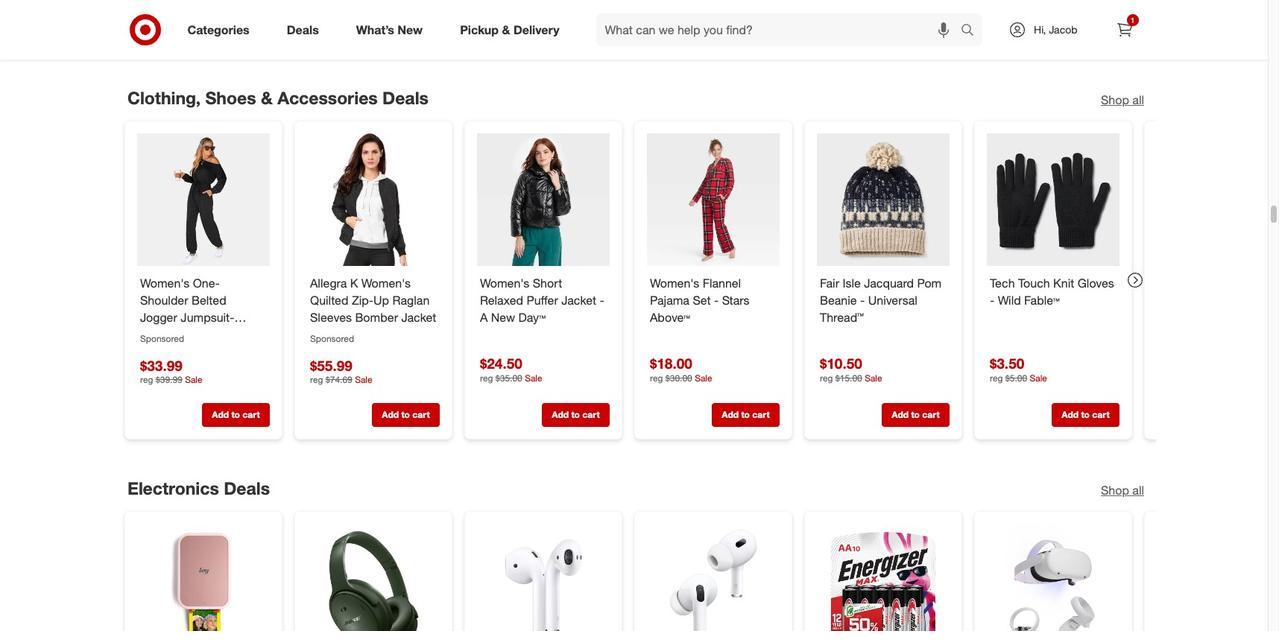 Task type: vqa. For each thing, say whether or not it's contained in the screenshot.
bottommost the dec
no



Task type: describe. For each thing, give the bounding box(es) containing it.
What can we help you find? suggestions appear below search field
[[596, 13, 965, 46]]

women's one- shoulder belted jogger jumpsuit- cupshe link
[[140, 275, 266, 341]]

isle
[[842, 275, 861, 290]]

sale for $10.50
[[864, 372, 882, 384]]

$10.50
[[820, 355, 862, 372]]

$55.99 reg $74.69 sale
[[310, 356, 372, 385]]

fair
[[820, 275, 839, 290]]

tech
[[990, 275, 1015, 290]]

reg for $33.99
[[140, 374, 153, 385]]

$15.00
[[835, 372, 862, 384]]

women's for women's one- shoulder belted jogger jumpsuit- cupshe
[[140, 275, 189, 290]]

electronics
[[127, 478, 219, 499]]

shop for clothing, shoes & accessories deals
[[1101, 92, 1129, 107]]

quilted
[[310, 292, 348, 307]]

what's new link
[[343, 13, 441, 46]]

gloves
[[1077, 275, 1114, 290]]

pickup
[[460, 22, 499, 37]]

pajama
[[650, 292, 689, 307]]

all for clothing, shoes & accessories deals
[[1132, 92, 1144, 107]]

reg for $3.50
[[990, 372, 1003, 383]]

$35.00
[[495, 372, 522, 384]]

$24.50
[[480, 355, 522, 372]]

allegra k women's quilted zip-up raglan sleeves bomber jacket link
[[310, 275, 436, 326]]

knit
[[1053, 275, 1074, 290]]

all for electronics deals
[[1132, 483, 1144, 498]]

$30.00
[[665, 372, 692, 384]]

women's one- shoulder belted jogger jumpsuit- cupshe
[[140, 275, 234, 341]]

sale for $55.99
[[355, 374, 372, 385]]

$10.50 reg $15.00 sale
[[820, 355, 882, 384]]

puffer
[[526, 292, 558, 307]]

search button
[[954, 13, 990, 49]]

$74.69
[[325, 374, 352, 385]]

sale for $18.00
[[694, 372, 712, 384]]

sale for $3.50
[[1029, 372, 1047, 383]]

what's new
[[356, 22, 423, 37]]

beanie
[[820, 292, 857, 307]]

jogger
[[140, 310, 177, 324]]

jacket inside allegra k women's quilted zip-up raglan sleeves bomber jacket
[[401, 310, 436, 324]]

pickup & delivery
[[460, 22, 559, 37]]

relaxed
[[480, 292, 523, 307]]

fair isle jacquard pom beanie - universal thread™ link
[[820, 275, 946, 326]]

raglan
[[392, 292, 429, 307]]

$3.50 reg $5.00 sale
[[990, 354, 1047, 383]]

sponsored for $33.99
[[140, 333, 184, 344]]

shop for electronics deals
[[1101, 483, 1129, 498]]

women's for women's flannel pajama set - stars above™
[[650, 275, 699, 290]]

above™
[[650, 310, 690, 324]]

women's flannel pajama set - stars above™
[[650, 275, 749, 324]]

jacket inside women's short relaxed puffer jacket - a new day™
[[561, 292, 596, 307]]

flannel
[[702, 275, 741, 290]]

zip-
[[351, 292, 373, 307]]

$39.99
[[155, 374, 182, 385]]

1 vertical spatial &
[[261, 87, 272, 108]]

clothing,
[[127, 87, 200, 108]]

shop all for clothing, shoes & accessories deals
[[1101, 92, 1144, 107]]

reg for $55.99
[[310, 374, 323, 385]]

pickup & delivery link
[[447, 13, 578, 46]]

accessories
[[277, 87, 377, 108]]

reg for $10.50
[[820, 372, 833, 384]]

- inside women's flannel pajama set - stars above™
[[714, 292, 718, 307]]

$24.50 reg $35.00 sale
[[480, 355, 542, 384]]

0 vertical spatial new
[[398, 22, 423, 37]]

belted
[[191, 292, 226, 307]]

tech touch knit gloves - wild fable™
[[990, 275, 1114, 307]]

a
[[480, 310, 487, 324]]

shop all for electronics deals
[[1101, 483, 1144, 498]]

k
[[350, 275, 358, 290]]

fair isle jacquard pom beanie - universal thread™
[[820, 275, 941, 324]]

1 link
[[1108, 13, 1141, 46]]

women's short relaxed puffer jacket - a new day™ link
[[480, 275, 606, 326]]

$33.99 reg $39.99 sale
[[140, 356, 202, 385]]



Task type: locate. For each thing, give the bounding box(es) containing it.
reg for $24.50
[[480, 372, 493, 384]]

canon ivy 2 mini photo printer - pink image
[[137, 524, 269, 631], [137, 524, 269, 631]]

2 all from the top
[[1132, 483, 1144, 498]]

4 women's from the left
[[650, 275, 699, 290]]

what's
[[356, 22, 394, 37]]

allegra k women's quilted zip-up raglan sleeves bomber jacket image
[[307, 133, 439, 266], [307, 133, 439, 266]]

0 horizontal spatial new
[[398, 22, 423, 37]]

search
[[954, 24, 990, 38]]

sale inside the $24.50 reg $35.00 sale
[[525, 372, 542, 384]]

jacket down short
[[561, 292, 596, 307]]

1 horizontal spatial sponsored
[[310, 333, 354, 344]]

reg down $33.99 on the left of page
[[140, 374, 153, 385]]

women's short relaxed puffer jacket - a new day™
[[480, 275, 604, 324]]

reg down $24.50 at the bottom left of the page
[[480, 372, 493, 384]]

jacquard
[[864, 275, 914, 290]]

apple airpods (2nd generation) with charging case image
[[477, 524, 609, 631], [477, 524, 609, 631]]

pom
[[917, 275, 941, 290]]

reg down $3.50
[[990, 372, 1003, 383]]

1 vertical spatial shop all
[[1101, 483, 1144, 498]]

&
[[502, 22, 510, 37], [261, 87, 272, 108]]

women's up pajama
[[650, 275, 699, 290]]

- right puffer at the top left
[[599, 292, 604, 307]]

women's up shoulder
[[140, 275, 189, 290]]

sale right $30.00
[[694, 372, 712, 384]]

0 vertical spatial shop all link
[[1101, 91, 1144, 108]]

sale right $15.00
[[864, 372, 882, 384]]

women's inside allegra k women's quilted zip-up raglan sleeves bomber jacket
[[361, 275, 410, 290]]

sale right $74.69
[[355, 374, 372, 385]]

sale inside $18.00 reg $30.00 sale
[[694, 372, 712, 384]]

$33.99
[[140, 356, 182, 374]]

sale for $24.50
[[525, 372, 542, 384]]

1 vertical spatial new
[[491, 310, 515, 324]]

wild
[[998, 292, 1021, 307]]

jacob
[[1049, 23, 1078, 36]]

new right what's
[[398, 22, 423, 37]]

& right shoes at left
[[261, 87, 272, 108]]

hi, jacob
[[1034, 23, 1078, 36]]

energizer max aa batteries - alkaline battery image
[[817, 524, 949, 631], [817, 524, 949, 631]]

- left wild
[[990, 292, 994, 307]]

jumpsuit-
[[180, 310, 234, 324]]

sale
[[1029, 372, 1047, 383], [525, 372, 542, 384], [694, 372, 712, 384], [864, 372, 882, 384], [185, 374, 202, 385], [355, 374, 372, 385]]

bomber
[[355, 310, 398, 324]]

add
[[212, 18, 229, 29], [382, 18, 398, 29], [551, 18, 568, 29], [721, 18, 738, 29], [891, 18, 908, 29], [1061, 18, 1078, 29], [212, 409, 229, 420], [382, 409, 398, 420], [551, 409, 568, 420], [721, 409, 738, 420], [891, 409, 908, 420], [1061, 409, 1078, 420]]

0 horizontal spatial &
[[261, 87, 272, 108]]

reg inside $33.99 reg $39.99 sale
[[140, 374, 153, 385]]

reg
[[990, 372, 1003, 383], [480, 372, 493, 384], [650, 372, 663, 384], [820, 372, 833, 384], [140, 374, 153, 385], [310, 374, 323, 385]]

1 sponsored from the left
[[140, 333, 184, 344]]

allegra
[[310, 275, 346, 290]]

deals
[[287, 22, 319, 37], [382, 87, 428, 108], [223, 478, 270, 499]]

2 shop all from the top
[[1101, 483, 1144, 498]]

tech touch knit gloves - wild fable™ link
[[990, 275, 1116, 309]]

meta quest 2: advanced all-in-one virtual reality headset - 128gb image
[[987, 524, 1119, 631], [987, 524, 1119, 631]]

- right "set"
[[714, 292, 718, 307]]

sale inside $3.50 reg $5.00 sale
[[1029, 372, 1047, 383]]

sale right "$39.99"
[[185, 374, 202, 385]]

sponsored down sleeves
[[310, 333, 354, 344]]

universal
[[868, 292, 917, 307]]

new down relaxed
[[491, 310, 515, 324]]

new inside women's short relaxed puffer jacket - a new day™
[[491, 310, 515, 324]]

hi,
[[1034, 23, 1046, 36]]

stars
[[722, 292, 749, 307]]

2 women's from the left
[[361, 275, 410, 290]]

women's up up
[[361, 275, 410, 290]]

1 horizontal spatial deals
[[287, 22, 319, 37]]

1
[[1131, 16, 1135, 25]]

sale right $5.00
[[1029, 372, 1047, 383]]

1 vertical spatial shop
[[1101, 483, 1129, 498]]

0 vertical spatial shop
[[1101, 92, 1129, 107]]

sale inside $33.99 reg $39.99 sale
[[185, 374, 202, 385]]

- inside tech touch knit gloves - wild fable™
[[990, 292, 994, 307]]

women's short relaxed puffer jacket - a new day™ image
[[477, 133, 609, 266], [477, 133, 609, 266]]

3 women's from the left
[[480, 275, 529, 290]]

deals link
[[274, 13, 337, 46]]

0 horizontal spatial sponsored
[[140, 333, 184, 344]]

up
[[373, 292, 389, 307]]

$5.00
[[1005, 372, 1027, 383]]

day™
[[518, 310, 545, 324]]

1 horizontal spatial jacket
[[561, 292, 596, 307]]

deals down what's new link
[[382, 87, 428, 108]]

women's for women's short relaxed puffer jacket - a new day™
[[480, 275, 529, 290]]

sale inside $10.50 reg $15.00 sale
[[864, 372, 882, 384]]

1 horizontal spatial &
[[502, 22, 510, 37]]

0 vertical spatial all
[[1132, 92, 1144, 107]]

3 - from the left
[[860, 292, 865, 307]]

0 vertical spatial deals
[[287, 22, 319, 37]]

electronics deals
[[127, 478, 270, 499]]

shop all link
[[1101, 91, 1144, 108], [1101, 482, 1144, 499]]

deals up 'accessories'
[[287, 22, 319, 37]]

2 shop from the top
[[1101, 483, 1129, 498]]

0 vertical spatial &
[[502, 22, 510, 37]]

women's inside women's short relaxed puffer jacket - a new day™
[[480, 275, 529, 290]]

1 vertical spatial jacket
[[401, 310, 436, 324]]

shop all link for clothing, shoes & accessories deals
[[1101, 91, 1144, 108]]

1 horizontal spatial new
[[491, 310, 515, 324]]

cart
[[242, 18, 260, 29], [412, 18, 429, 29], [582, 18, 599, 29], [752, 18, 769, 29], [922, 18, 939, 29], [1092, 18, 1109, 29], [242, 409, 260, 420], [412, 409, 429, 420], [582, 409, 599, 420], [752, 409, 769, 420], [922, 409, 939, 420], [1092, 409, 1109, 420]]

$18.00
[[650, 355, 692, 372]]

& right pickup at the left top of the page
[[502, 22, 510, 37]]

- down isle
[[860, 292, 865, 307]]

1 - from the left
[[599, 292, 604, 307]]

thread™
[[820, 310, 863, 324]]

1 all from the top
[[1132, 92, 1144, 107]]

reg inside $18.00 reg $30.00 sale
[[650, 372, 663, 384]]

-
[[599, 292, 604, 307], [714, 292, 718, 307], [860, 292, 865, 307], [990, 292, 994, 307]]

2 vertical spatial deals
[[223, 478, 270, 499]]

& inside pickup & delivery link
[[502, 22, 510, 37]]

jacket
[[561, 292, 596, 307], [401, 310, 436, 324]]

add to cart button
[[202, 12, 269, 36], [372, 12, 439, 36], [542, 12, 609, 36], [712, 12, 779, 36], [881, 12, 949, 36], [1051, 12, 1119, 36], [202, 403, 269, 426], [372, 403, 439, 426], [542, 403, 609, 426], [712, 403, 779, 426], [881, 403, 949, 426], [1051, 403, 1119, 426]]

0 horizontal spatial deals
[[223, 478, 270, 499]]

4 - from the left
[[990, 292, 994, 307]]

women's inside women's flannel pajama set - stars above™
[[650, 275, 699, 290]]

deals right electronics
[[223, 478, 270, 499]]

- inside the fair isle jacquard pom beanie - universal thread™
[[860, 292, 865, 307]]

1 vertical spatial all
[[1132, 483, 1144, 498]]

one-
[[192, 275, 219, 290]]

women's flannel pajama set - stars above™ image
[[647, 133, 779, 266], [647, 133, 779, 266]]

add to cart
[[212, 18, 260, 29], [382, 18, 429, 29], [551, 18, 599, 29], [721, 18, 769, 29], [891, 18, 939, 29], [1061, 18, 1109, 29], [212, 409, 260, 420], [382, 409, 429, 420], [551, 409, 599, 420], [721, 409, 769, 420], [891, 409, 939, 420], [1061, 409, 1109, 420]]

$3.50
[[990, 354, 1024, 372]]

set
[[692, 292, 710, 307]]

sponsored for $55.99
[[310, 333, 354, 344]]

1 shop all link from the top
[[1101, 91, 1144, 108]]

1 vertical spatial shop all link
[[1101, 482, 1144, 499]]

sponsored down jogger
[[140, 333, 184, 344]]

fable™
[[1024, 292, 1059, 307]]

jacket down raglan
[[401, 310, 436, 324]]

categories
[[187, 22, 250, 37]]

1 shop all from the top
[[1101, 92, 1144, 107]]

delivery
[[514, 22, 559, 37]]

sponsored
[[140, 333, 184, 344], [310, 333, 354, 344]]

sale for $33.99
[[185, 374, 202, 385]]

women's inside women's one- shoulder belted jogger jumpsuit- cupshe
[[140, 275, 189, 290]]

reg inside the $24.50 reg $35.00 sale
[[480, 372, 493, 384]]

to
[[231, 18, 240, 29], [401, 18, 410, 29], [571, 18, 580, 29], [741, 18, 749, 29], [911, 18, 919, 29], [1081, 18, 1089, 29], [231, 409, 240, 420], [401, 409, 410, 420], [571, 409, 580, 420], [741, 409, 749, 420], [911, 409, 919, 420], [1081, 409, 1089, 420]]

reg inside $10.50 reg $15.00 sale
[[820, 372, 833, 384]]

short
[[532, 275, 562, 290]]

sale right $35.00 at the left bottom
[[525, 372, 542, 384]]

sale inside $55.99 reg $74.69 sale
[[355, 374, 372, 385]]

- inside women's short relaxed puffer jacket - a new day™
[[599, 292, 604, 307]]

1 shop from the top
[[1101, 92, 1129, 107]]

0 horizontal spatial jacket
[[401, 310, 436, 324]]

allegra k women's quilted zip-up raglan sleeves bomber jacket
[[310, 275, 436, 324]]

2 horizontal spatial deals
[[382, 87, 428, 108]]

reg down $55.99
[[310, 374, 323, 385]]

reg inside $3.50 reg $5.00 sale
[[990, 372, 1003, 383]]

2 - from the left
[[714, 292, 718, 307]]

2 shop all link from the top
[[1101, 482, 1144, 499]]

shop all link for electronics deals
[[1101, 482, 1144, 499]]

$55.99
[[310, 356, 352, 374]]

2 sponsored from the left
[[310, 333, 354, 344]]

women's
[[140, 275, 189, 290], [361, 275, 410, 290], [480, 275, 529, 290], [650, 275, 699, 290]]

touch
[[1018, 275, 1050, 290]]

bose quietcomfort bluetooth wireless noise cancelling headphones image
[[307, 524, 439, 631], [307, 524, 439, 631]]

0 vertical spatial jacket
[[561, 292, 596, 307]]

shoulder
[[140, 292, 188, 307]]

shop
[[1101, 92, 1129, 107], [1101, 483, 1129, 498]]

categories link
[[175, 13, 268, 46]]

cupshe
[[140, 327, 181, 341]]

fair isle jacquard pom beanie - universal thread™ image
[[817, 133, 949, 266], [817, 133, 949, 266]]

airpods pro (2nd generation) with magsafe case (usb‑c) image
[[647, 524, 779, 631], [647, 524, 779, 631]]

1 women's from the left
[[140, 275, 189, 290]]

women's flannel pajama set - stars above™ link
[[650, 275, 776, 326]]

1 vertical spatial deals
[[382, 87, 428, 108]]

tech touch knit gloves - wild fable™ image
[[987, 133, 1119, 266], [987, 133, 1119, 266]]

women's one-shoulder belted jogger jumpsuit- cupshe image
[[137, 133, 269, 266], [137, 133, 269, 266]]

shoes
[[205, 87, 256, 108]]

women's up relaxed
[[480, 275, 529, 290]]

reg down $10.50
[[820, 372, 833, 384]]

sleeves
[[310, 310, 351, 324]]

reg down $18.00 at the bottom right
[[650, 372, 663, 384]]

reg for $18.00
[[650, 372, 663, 384]]

new
[[398, 22, 423, 37], [491, 310, 515, 324]]

$18.00 reg $30.00 sale
[[650, 355, 712, 384]]

all
[[1132, 92, 1144, 107], [1132, 483, 1144, 498]]

shop all
[[1101, 92, 1144, 107], [1101, 483, 1144, 498]]

0 vertical spatial shop all
[[1101, 92, 1144, 107]]

reg inside $55.99 reg $74.69 sale
[[310, 374, 323, 385]]

clothing, shoes & accessories deals
[[127, 87, 428, 108]]



